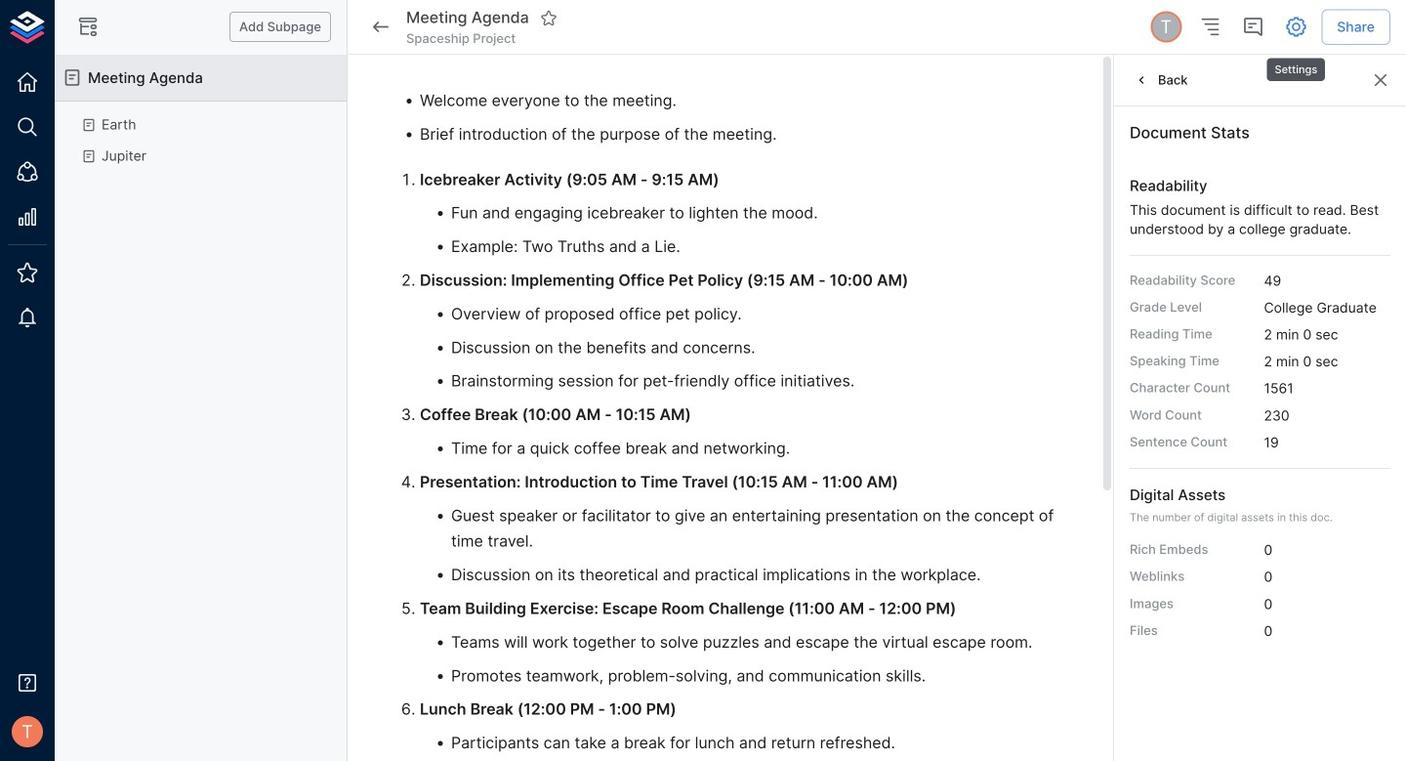 Task type: vqa. For each thing, say whether or not it's contained in the screenshot.
the Hide Wiki image
yes



Task type: describe. For each thing, give the bounding box(es) containing it.
favorite image
[[540, 9, 558, 27]]

table of contents image
[[1199, 15, 1223, 39]]

settings image
[[1285, 15, 1309, 39]]

comments image
[[1242, 15, 1266, 39]]

go back image
[[369, 15, 393, 39]]



Task type: locate. For each thing, give the bounding box(es) containing it.
tooltip
[[1266, 44, 1328, 83]]

hide wiki image
[[76, 15, 100, 39]]



